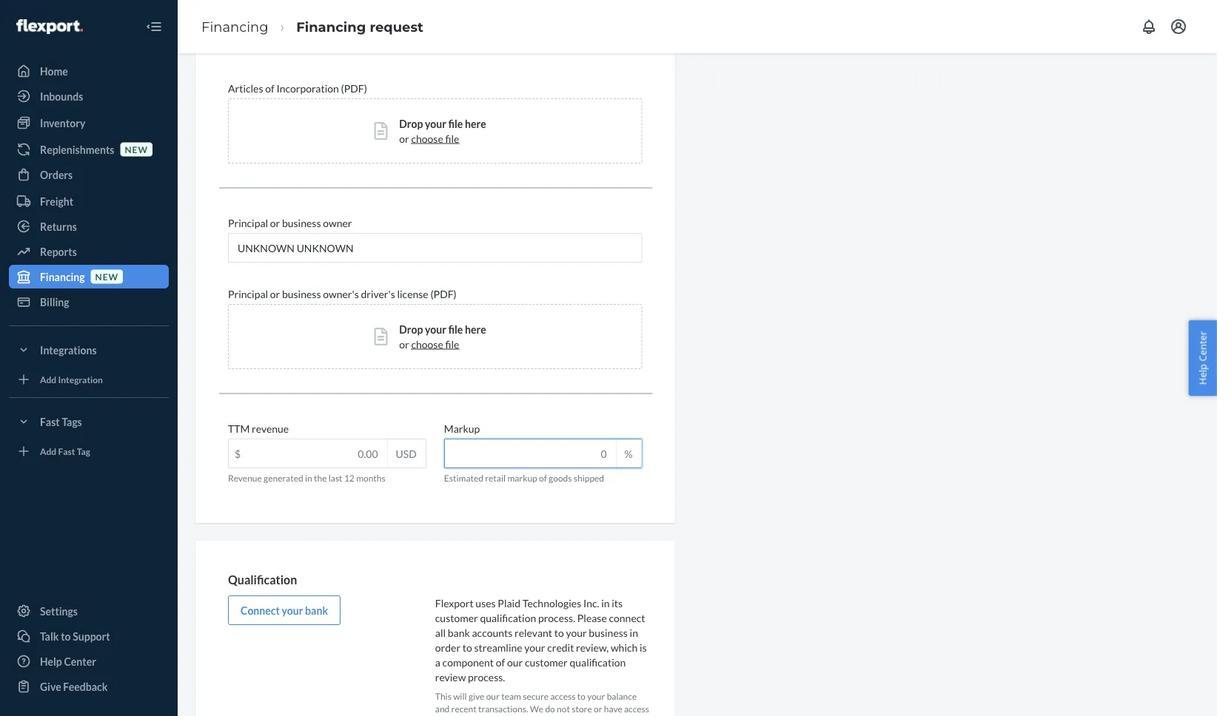 Task type: describe. For each thing, give the bounding box(es) containing it.
team
[[501, 691, 521, 702]]

help center button
[[1189, 320, 1217, 396]]

estimated
[[444, 473, 483, 484]]

$
[[235, 448, 241, 460]]

1 vertical spatial (pdf)
[[430, 288, 457, 300]]

please
[[577, 612, 607, 624]]

of inside flexport uses plaid technologies inc. in its customer qualification process. please connect all bank accounts relevant to your business in order to streamline your credit review, which is a component of our customer qualification review process.
[[496, 656, 505, 669]]

give
[[40, 681, 61, 693]]

0 horizontal spatial customer
[[435, 612, 478, 624]]

12
[[344, 473, 354, 484]]

center inside help center link
[[64, 656, 96, 668]]

choose for principal or business owner's driver's license (pdf)
[[411, 338, 443, 351]]

connect
[[241, 604, 280, 617]]

inbounds
[[40, 90, 83, 103]]

or left owner
[[270, 217, 280, 229]]

inventory link
[[9, 111, 169, 135]]

financing for 'financing' link
[[201, 18, 268, 35]]

1 horizontal spatial in
[[601, 597, 610, 609]]

not
[[557, 704, 570, 715]]

relevant
[[515, 627, 552, 639]]

goods
[[549, 473, 572, 484]]

talk
[[40, 630, 59, 643]]

1 vertical spatial of
[[539, 473, 547, 484]]

tags
[[62, 416, 82, 428]]

and
[[435, 704, 450, 715]]

financing request
[[296, 18, 423, 35]]

financing for financing request
[[296, 18, 366, 35]]

2 horizontal spatial in
[[630, 627, 638, 639]]

billing
[[40, 296, 69, 308]]

fast inside dropdown button
[[40, 416, 60, 428]]

uses
[[476, 597, 496, 609]]

help inside button
[[1196, 364, 1209, 385]]

returns
[[40, 220, 77, 233]]

inbounds link
[[9, 84, 169, 108]]

integration
[[58, 374, 103, 385]]

or left owner's
[[270, 288, 280, 300]]

help center inside button
[[1196, 331, 1209, 385]]

credit
[[547, 641, 574, 654]]

0 horizontal spatial help center
[[40, 656, 96, 668]]

to up component
[[462, 641, 472, 654]]

0 text field
[[445, 440, 616, 468]]

store
[[572, 704, 592, 715]]

articles
[[228, 82, 263, 94]]

or right file alt image
[[399, 132, 409, 145]]

technologies
[[522, 597, 581, 609]]

revenue generated in the last 12 months
[[228, 473, 385, 484]]

Owner's full name field
[[228, 233, 642, 263]]

flexport uses plaid technologies inc. in its customer qualification process. please connect all bank accounts relevant to your business in order to streamline your credit review, which is a component of our customer qualification review process.
[[435, 597, 647, 684]]

settings link
[[9, 600, 169, 623]]

integrations button
[[9, 338, 169, 362]]

driver's
[[361, 288, 395, 300]]

generated
[[264, 473, 303, 484]]

which
[[611, 641, 638, 654]]

owner
[[323, 217, 352, 229]]

add integration
[[40, 374, 103, 385]]

revenue
[[228, 473, 262, 484]]

your inside this will give our team secure access to your balance and recent transactions. we do not store or have acces
[[587, 691, 605, 702]]

connect
[[609, 612, 645, 624]]

ttm revenue
[[228, 422, 289, 435]]

your down license
[[425, 323, 446, 336]]

reports link
[[9, 240, 169, 264]]

add for add integration
[[40, 374, 56, 385]]

financing request link
[[296, 18, 423, 35]]

home link
[[9, 59, 169, 83]]

add for add fast tag
[[40, 446, 56, 457]]

the
[[314, 473, 327, 484]]

principal or business owner
[[228, 217, 352, 229]]

last
[[329, 473, 342, 484]]

secure
[[523, 691, 549, 702]]

access
[[550, 691, 576, 702]]

order
[[435, 641, 460, 654]]

connect your bank
[[241, 604, 328, 617]]

license
[[397, 288, 428, 300]]

will
[[453, 691, 467, 702]]

choose for articles of incorporation (pdf)
[[411, 132, 443, 145]]

retail
[[485, 473, 506, 484]]

flexport
[[435, 597, 474, 609]]

reports
[[40, 245, 77, 258]]

open notifications image
[[1140, 18, 1158, 36]]

breadcrumbs navigation
[[190, 5, 435, 48]]

integrations
[[40, 344, 97, 356]]

add fast tag link
[[9, 440, 169, 463]]

do
[[545, 704, 555, 715]]

financing link
[[201, 18, 268, 35]]

give
[[469, 691, 484, 702]]

recent
[[451, 704, 477, 715]]

freight link
[[9, 190, 169, 213]]

to inside button
[[61, 630, 71, 643]]

fast tags
[[40, 416, 82, 428]]

shipped
[[574, 473, 604, 484]]

close navigation image
[[145, 18, 163, 36]]

our inside this will give our team secure access to your balance and recent transactions. we do not store or have acces
[[486, 691, 500, 702]]

revenue
[[252, 422, 289, 435]]

inventory
[[40, 117, 85, 129]]

plaid
[[498, 597, 520, 609]]

settings
[[40, 605, 78, 618]]

give feedback
[[40, 681, 108, 693]]

drop your file here or choose file for articles of incorporation (pdf)
[[399, 117, 486, 145]]

tag
[[77, 446, 90, 457]]

accounts
[[472, 627, 513, 639]]

markup
[[507, 473, 537, 484]]

markup
[[444, 422, 480, 435]]

principal or business owner's driver's license (pdf)
[[228, 288, 457, 300]]

we
[[530, 704, 543, 715]]

0 horizontal spatial of
[[265, 82, 274, 94]]



Task type: locate. For each thing, give the bounding box(es) containing it.
0 vertical spatial customer
[[435, 612, 478, 624]]

drop your file here or choose file right file alt image
[[399, 117, 486, 145]]

financing up 'articles'
[[201, 18, 268, 35]]

bank
[[305, 604, 328, 617], [448, 627, 470, 639]]

1 horizontal spatial qualification
[[570, 656, 626, 669]]

fast left tag
[[58, 446, 75, 457]]

business up review,
[[589, 627, 628, 639]]

of right 'articles'
[[265, 82, 274, 94]]

business
[[282, 217, 321, 229], [282, 288, 321, 300], [589, 627, 628, 639]]

0 vertical spatial of
[[265, 82, 274, 94]]

(pdf) right license
[[430, 288, 457, 300]]

freight
[[40, 195, 73, 208]]

financing left request
[[296, 18, 366, 35]]

0 vertical spatial bank
[[305, 604, 328, 617]]

is
[[640, 641, 647, 654]]

2 choose from the top
[[411, 338, 443, 351]]

support
[[73, 630, 110, 643]]

this
[[435, 691, 451, 702]]

1 vertical spatial bank
[[448, 627, 470, 639]]

to
[[554, 627, 564, 639], [61, 630, 71, 643], [462, 641, 472, 654], [577, 691, 585, 702]]

inc.
[[583, 597, 599, 609]]

this will give our team secure access to your balance and recent transactions. we do not store or have acces
[[435, 691, 649, 717]]

center
[[1196, 331, 1209, 362], [64, 656, 96, 668]]

have
[[604, 704, 622, 715]]

bank inside flexport uses plaid technologies inc. in its customer qualification process. please connect all bank accounts relevant to your business in order to streamline your credit review, which is a component of our customer qualification review process.
[[448, 627, 470, 639]]

help center
[[1196, 331, 1209, 385], [40, 656, 96, 668]]

new
[[125, 144, 148, 155], [95, 271, 119, 282]]

to inside this will give our team secure access to your balance and recent transactions. we do not store or have acces
[[577, 691, 585, 702]]

fast tags button
[[9, 410, 169, 434]]

business for owner's
[[282, 288, 321, 300]]

1 horizontal spatial customer
[[525, 656, 568, 669]]

to up credit
[[554, 627, 564, 639]]

1 vertical spatial in
[[601, 597, 610, 609]]

0 horizontal spatial financing
[[40, 271, 85, 283]]

%
[[625, 448, 633, 460]]

1 horizontal spatial bank
[[448, 627, 470, 639]]

or left have
[[594, 704, 602, 715]]

months
[[356, 473, 385, 484]]

1 vertical spatial customer
[[525, 656, 568, 669]]

0 horizontal spatial qualification
[[480, 612, 536, 624]]

1 vertical spatial qualification
[[570, 656, 626, 669]]

2 vertical spatial of
[[496, 656, 505, 669]]

drop
[[399, 117, 423, 130], [399, 323, 423, 336]]

1 vertical spatial new
[[95, 271, 119, 282]]

streamline
[[474, 641, 522, 654]]

2 vertical spatial business
[[589, 627, 628, 639]]

open account menu image
[[1170, 18, 1187, 36]]

new for financing
[[95, 271, 119, 282]]

in left the
[[305, 473, 312, 484]]

replenishments
[[40, 143, 114, 156]]

of down streamline
[[496, 656, 505, 669]]

2 horizontal spatial of
[[539, 473, 547, 484]]

1 vertical spatial add
[[40, 446, 56, 457]]

your down please
[[566, 627, 587, 639]]

drop for articles of incorporation (pdf)
[[399, 117, 423, 130]]

qualification
[[228, 573, 297, 588]]

new for replenishments
[[125, 144, 148, 155]]

help
[[1196, 364, 1209, 385], [40, 656, 62, 668]]

bank right all
[[448, 627, 470, 639]]

fast
[[40, 416, 60, 428], [58, 446, 75, 457]]

0 vertical spatial drop your file here or choose file
[[399, 117, 486, 145]]

0.00 text field
[[229, 440, 387, 468]]

our down streamline
[[507, 656, 523, 669]]

request
[[370, 18, 423, 35]]

your right file alt image
[[425, 117, 446, 130]]

0 vertical spatial qualification
[[480, 612, 536, 624]]

1 vertical spatial help center
[[40, 656, 96, 668]]

or right file alt icon
[[399, 338, 409, 351]]

or
[[399, 132, 409, 145], [270, 217, 280, 229], [270, 288, 280, 300], [399, 338, 409, 351], [594, 704, 602, 715]]

0 vertical spatial help center
[[1196, 331, 1209, 385]]

add left integration
[[40, 374, 56, 385]]

2 drop from the top
[[399, 323, 423, 336]]

drop your file here or choose file for principal or business owner's driver's license (pdf)
[[399, 323, 486, 351]]

business left owner's
[[282, 288, 321, 300]]

1 horizontal spatial of
[[496, 656, 505, 669]]

balance
[[607, 691, 637, 702]]

qualification down plaid
[[480, 612, 536, 624]]

add integration link
[[9, 368, 169, 392]]

1 choose from the top
[[411, 132, 443, 145]]

0 vertical spatial help
[[1196, 364, 1209, 385]]

0 vertical spatial choose
[[411, 132, 443, 145]]

of
[[265, 82, 274, 94], [539, 473, 547, 484], [496, 656, 505, 669]]

its
[[612, 597, 623, 609]]

1 vertical spatial business
[[282, 288, 321, 300]]

review
[[435, 671, 466, 684]]

1 principal from the top
[[228, 217, 268, 229]]

0 vertical spatial add
[[40, 374, 56, 385]]

new up orders "link"
[[125, 144, 148, 155]]

1 horizontal spatial new
[[125, 144, 148, 155]]

financing down reports on the left top of the page
[[40, 271, 85, 283]]

file
[[448, 117, 463, 130], [445, 132, 459, 145], [448, 323, 463, 336], [445, 338, 459, 351]]

1 vertical spatial process.
[[468, 671, 505, 684]]

principal
[[228, 217, 268, 229], [228, 288, 268, 300]]

usd
[[396, 448, 417, 460]]

1 drop your file here or choose file from the top
[[399, 117, 486, 145]]

1 here from the top
[[465, 117, 486, 130]]

business for owner
[[282, 217, 321, 229]]

0 horizontal spatial in
[[305, 473, 312, 484]]

1 horizontal spatial our
[[507, 656, 523, 669]]

1 vertical spatial drop your file here or choose file
[[399, 323, 486, 351]]

2 here from the top
[[465, 323, 486, 336]]

0 horizontal spatial center
[[64, 656, 96, 668]]

bank right connect
[[305, 604, 328, 617]]

articles of incorporation (pdf)
[[228, 82, 367, 94]]

1 horizontal spatial financing
[[201, 18, 268, 35]]

drop right file alt image
[[399, 117, 423, 130]]

1 horizontal spatial help
[[1196, 364, 1209, 385]]

drop for principal or business owner's driver's license (pdf)
[[399, 323, 423, 336]]

talk to support button
[[9, 625, 169, 649]]

principal for principal or business owner's driver's license (pdf)
[[228, 288, 268, 300]]

1 add from the top
[[40, 374, 56, 385]]

component
[[442, 656, 494, 669]]

add down fast tags
[[40, 446, 56, 457]]

incorporation
[[276, 82, 339, 94]]

1 drop from the top
[[399, 117, 423, 130]]

2 drop your file here or choose file from the top
[[399, 323, 486, 351]]

1 vertical spatial drop
[[399, 323, 423, 336]]

ttm
[[228, 422, 250, 435]]

qualification
[[480, 612, 536, 624], [570, 656, 626, 669]]

in down connect
[[630, 627, 638, 639]]

fast left tags
[[40, 416, 60, 428]]

to up store
[[577, 691, 585, 702]]

new down reports link
[[95, 271, 119, 282]]

(pdf) right the incorporation
[[341, 82, 367, 94]]

drop right file alt icon
[[399, 323, 423, 336]]

a
[[435, 656, 440, 669]]

all
[[435, 627, 446, 639]]

our inside flexport uses plaid technologies inc. in its customer qualification process. please connect all bank accounts relevant to your business in order to streamline your credit review, which is a component of our customer qualification review process.
[[507, 656, 523, 669]]

0 vertical spatial new
[[125, 144, 148, 155]]

0 horizontal spatial new
[[95, 271, 119, 282]]

2 principal from the top
[[228, 288, 268, 300]]

business inside flexport uses plaid technologies inc. in its customer qualification process. please connect all bank accounts relevant to your business in order to streamline your credit review, which is a component of our customer qualification review process.
[[589, 627, 628, 639]]

in left 'its'
[[601, 597, 610, 609]]

choose right file alt icon
[[411, 338, 443, 351]]

process. down technologies
[[538, 612, 575, 624]]

of left goods in the left of the page
[[539, 473, 547, 484]]

0 vertical spatial drop
[[399, 117, 423, 130]]

customer down flexport
[[435, 612, 478, 624]]

our up transactions.
[[486, 691, 500, 702]]

0 vertical spatial fast
[[40, 416, 60, 428]]

choose
[[411, 132, 443, 145], [411, 338, 443, 351]]

2 vertical spatial in
[[630, 627, 638, 639]]

principal for principal or business owner
[[228, 217, 268, 229]]

0 horizontal spatial process.
[[468, 671, 505, 684]]

1 vertical spatial help
[[40, 656, 62, 668]]

your right connect
[[282, 604, 303, 617]]

or inside this will give our team secure access to your balance and recent transactions. we do not store or have acces
[[594, 704, 602, 715]]

0 vertical spatial principal
[[228, 217, 268, 229]]

0 vertical spatial in
[[305, 473, 312, 484]]

drop your file here or choose file down license
[[399, 323, 486, 351]]

0 horizontal spatial bank
[[305, 604, 328, 617]]

talk to support
[[40, 630, 110, 643]]

1 vertical spatial fast
[[58, 446, 75, 457]]

1 vertical spatial our
[[486, 691, 500, 702]]

estimated retail markup of goods shipped
[[444, 473, 604, 484]]

process. up give
[[468, 671, 505, 684]]

1 vertical spatial center
[[64, 656, 96, 668]]

help center link
[[9, 650, 169, 674]]

here for principal or business owner's driver's license (pdf)
[[465, 323, 486, 336]]

qualification down review,
[[570, 656, 626, 669]]

0 horizontal spatial our
[[486, 691, 500, 702]]

orders
[[40, 168, 73, 181]]

file alt image
[[374, 328, 387, 346]]

0 vertical spatial center
[[1196, 331, 1209, 362]]

1 vertical spatial choose
[[411, 338, 443, 351]]

transactions.
[[478, 704, 528, 715]]

choose right file alt image
[[411, 132, 443, 145]]

0 horizontal spatial help
[[40, 656, 62, 668]]

business left owner
[[282, 217, 321, 229]]

home
[[40, 65, 68, 77]]

0 vertical spatial business
[[282, 217, 321, 229]]

0 vertical spatial our
[[507, 656, 523, 669]]

(pdf)
[[341, 82, 367, 94], [430, 288, 457, 300]]

here for articles of incorporation (pdf)
[[465, 117, 486, 130]]

your inside button
[[282, 604, 303, 617]]

customer down credit
[[525, 656, 568, 669]]

your down relevant
[[524, 641, 545, 654]]

center inside help center button
[[1196, 331, 1209, 362]]

0 horizontal spatial (pdf)
[[341, 82, 367, 94]]

orders link
[[9, 163, 169, 187]]

process.
[[538, 612, 575, 624], [468, 671, 505, 684]]

financing
[[201, 18, 268, 35], [296, 18, 366, 35], [40, 271, 85, 283]]

1 horizontal spatial center
[[1196, 331, 1209, 362]]

1 vertical spatial here
[[465, 323, 486, 336]]

0 vertical spatial here
[[465, 117, 486, 130]]

bank inside button
[[305, 604, 328, 617]]

1 horizontal spatial process.
[[538, 612, 575, 624]]

2 horizontal spatial financing
[[296, 18, 366, 35]]

file alt image
[[374, 122, 387, 140]]

0 vertical spatial (pdf)
[[341, 82, 367, 94]]

our
[[507, 656, 523, 669], [486, 691, 500, 702]]

here
[[465, 117, 486, 130], [465, 323, 486, 336]]

to right talk
[[61, 630, 71, 643]]

flexport logo image
[[16, 19, 83, 34]]

1 horizontal spatial help center
[[1196, 331, 1209, 385]]

2 add from the top
[[40, 446, 56, 457]]

connect your bank button
[[228, 596, 341, 625]]

your up store
[[587, 691, 605, 702]]

0 vertical spatial process.
[[538, 612, 575, 624]]

returns link
[[9, 215, 169, 238]]

1 vertical spatial principal
[[228, 288, 268, 300]]

review,
[[576, 641, 609, 654]]

add fast tag
[[40, 446, 90, 457]]

1 horizontal spatial (pdf)
[[430, 288, 457, 300]]



Task type: vqa. For each thing, say whether or not it's contained in the screenshot.
"Reports" link in the left top of the page
yes



